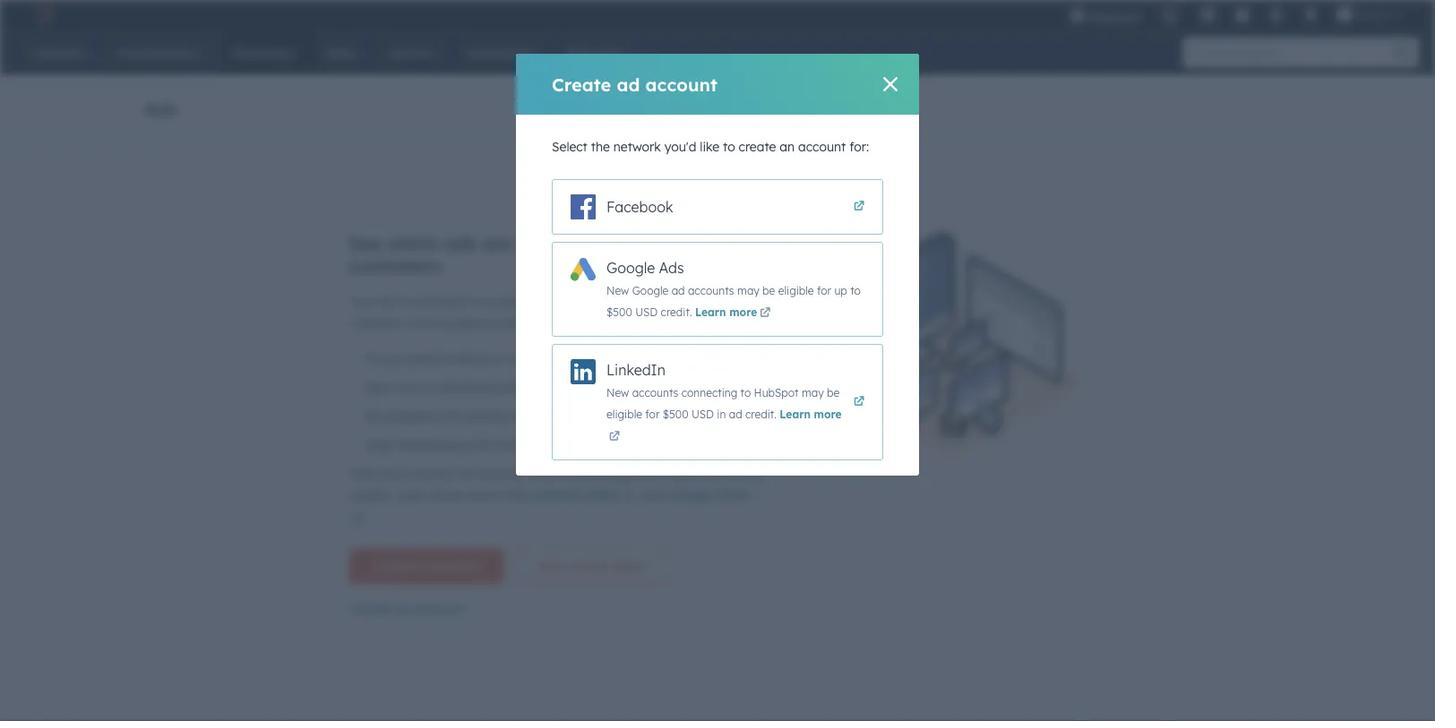 Task type: locate. For each thing, give the bounding box(es) containing it.
new inside new google ad accounts may be eligible for up to $500 usd credit.
[[607, 284, 629, 298]]

in inside the new accounts connecting to hubspot may be eligible for $500 usd in ad credit.
[[717, 408, 726, 421]]

0 horizontal spatial create ad account
[[349, 601, 465, 617]]

quick
[[575, 558, 609, 574]]

0 vertical spatial with
[[498, 380, 523, 396]]

1 horizontal spatial learn
[[695, 306, 726, 319]]

1 vertical spatial linkedin
[[528, 488, 584, 503]]

of
[[544, 437, 556, 453]]

0 vertical spatial and
[[407, 315, 430, 331]]

ad up the network
[[617, 73, 640, 95]]

0 vertical spatial see
[[349, 232, 381, 255]]

usd down google ads
[[636, 306, 658, 319]]

1 horizontal spatial linkedin
[[607, 361, 666, 379]]

offer for google offer
[[718, 488, 750, 503]]

None checkbox
[[552, 242, 884, 337], [552, 344, 884, 461], [552, 242, 884, 337], [552, 344, 884, 461]]

0 vertical spatial credit.
[[661, 306, 692, 319]]

the down account,
[[505, 488, 524, 503]]

linkedin inside "create ad account" dialog
[[607, 361, 666, 379]]

1 vertical spatial usd
[[692, 408, 714, 421]]

for inside the new accounts connecting to hubspot may be eligible for $500 usd in ad credit.
[[646, 408, 660, 421]]

1 horizontal spatial learn more
[[780, 408, 842, 421]]

2 vertical spatial $500
[[670, 466, 700, 482]]

ad.
[[559, 380, 577, 396]]

1 horizontal spatial an
[[780, 139, 795, 155]]

your inside the your all-in-one place to manage all your facebook, instagram, linkedin, and google ad campaigns.
[[559, 294, 586, 310]]

0 horizontal spatial and
[[407, 315, 430, 331]]

1 vertical spatial learn
[[780, 408, 811, 421]]

0 horizontal spatial credit.
[[661, 306, 692, 319]]

create down connect on the left bottom of page
[[349, 601, 391, 617]]

1 horizontal spatial accounts
[[632, 386, 679, 400]]

new
[[607, 284, 629, 298], [607, 386, 629, 400]]

1 horizontal spatial in
[[734, 466, 744, 482]]

1 vertical spatial new
[[607, 386, 629, 400]]

more
[[730, 306, 757, 319], [814, 408, 842, 421], [433, 488, 463, 503]]

1 horizontal spatial link opens in a new window image
[[609, 432, 620, 443]]

create
[[552, 73, 611, 95], [349, 601, 391, 617]]

create ad account dialog
[[516, 54, 919, 476]]

1 horizontal spatial create
[[552, 73, 611, 95]]

ad
[[617, 73, 640, 95], [672, 284, 685, 298], [480, 315, 495, 331], [385, 351, 401, 367], [729, 408, 743, 421], [748, 466, 763, 482], [395, 601, 411, 617]]

1 offer from the left
[[588, 488, 621, 503]]

2 horizontal spatial with
[[498, 380, 523, 396]]

credit. down google ads
[[661, 306, 692, 319]]

1 horizontal spatial and
[[639, 488, 669, 503]]

ad down manage
[[480, 315, 495, 331]]

2 vertical spatial be
[[586, 466, 601, 482]]

$500 inside new google ad accounts may be eligible for up to $500 usd credit.
[[607, 306, 633, 319]]

1 vertical spatial with
[[433, 409, 458, 424]]

learn more link for linkedin
[[607, 408, 842, 443]]

in-
[[398, 294, 413, 310]]

$500 inside once you connect an account, you may be eligible for $500 usd in ad credits. learn more about the
[[670, 466, 700, 482]]

0 horizontal spatial link opens in a new window image
[[352, 509, 365, 531]]

0 vertical spatial eligible
[[778, 284, 814, 298]]

link opens in a new window image for eligible
[[609, 432, 620, 443]]

to right directly
[[491, 351, 503, 367]]

manage
[[490, 294, 539, 310]]

link opens in a new window image down credits. at the left bottom of page
[[352, 509, 365, 531]]

accounts down into
[[688, 284, 734, 298]]

0 horizontal spatial account
[[415, 601, 465, 617]]

ads
[[144, 97, 177, 120], [659, 259, 684, 277]]

1 vertical spatial for
[[646, 408, 660, 421]]

marketing.
[[590, 437, 653, 453]]

$500 up the google offer
[[670, 466, 700, 482]]

1 vertical spatial learn more link
[[607, 408, 842, 443]]

link opens in a new window image for be
[[609, 432, 620, 443]]

account,
[[477, 466, 528, 482]]

1 you from the left
[[383, 466, 405, 482]]

2 vertical spatial may
[[557, 466, 583, 482]]

0 horizontal spatial create
[[349, 601, 391, 617]]

you down "of"
[[532, 466, 553, 482]]

create ad account down connect on the left bottom of page
[[349, 601, 465, 617]]

2 horizontal spatial learn
[[780, 408, 811, 421]]

link opens in a new window image
[[760, 308, 771, 319], [760, 308, 771, 319], [609, 432, 620, 443], [624, 491, 636, 503], [352, 514, 365, 526]]

link opens in a new window image inside google offer link
[[352, 509, 365, 531]]

1 horizontal spatial with
[[468, 437, 493, 453]]

visitors
[[589, 232, 654, 255]]

0 horizontal spatial be
[[586, 466, 601, 482]]

and inside the your all-in-one place to manage all your facebook, instagram, linkedin, and google ad campaigns.
[[407, 315, 430, 331]]

learn more link for google ads
[[695, 306, 774, 319]]

see for see which ads are turning visitors into customers
[[349, 232, 381, 255]]

$500 for in
[[670, 466, 700, 482]]

an right "create"
[[780, 139, 795, 155]]

google inside new google ad accounts may be eligible for up to $500 usd credit.
[[632, 284, 669, 298]]

may inside once you connect an account, you may be eligible for $500 usd in ad credits. learn more about the
[[557, 466, 583, 482]]

eligible left up
[[778, 284, 814, 298]]

select
[[552, 139, 588, 155]]

eligible inside once you connect an account, you may be eligible for $500 usd in ad credits. learn more about the
[[605, 466, 646, 482]]

see inside see which ads are turning visitors into customers
[[349, 232, 381, 255]]

0 vertical spatial be
[[763, 284, 775, 298]]

learn more link
[[695, 306, 774, 319], [607, 408, 842, 443]]

funky town image
[[1337, 6, 1353, 22]]

usd up the google offer
[[704, 466, 730, 482]]

you
[[383, 466, 405, 482], [532, 466, 553, 482]]

accounts left connecting
[[632, 386, 679, 400]]

be
[[763, 284, 775, 298], [827, 386, 840, 400], [586, 466, 601, 482]]

to right place
[[474, 294, 486, 310]]

facebook
[[607, 198, 673, 216]]

accounts right connect on the left bottom of page
[[426, 558, 482, 574]]

usd
[[636, 306, 658, 319], [692, 408, 714, 421], [704, 466, 730, 482]]

ad up the google offer
[[748, 466, 763, 482]]

link opens in a new window image for may
[[624, 491, 636, 503]]

0 horizontal spatial learn
[[395, 488, 429, 503]]

see
[[349, 232, 381, 255], [365, 380, 386, 396], [537, 558, 560, 574]]

1 vertical spatial create ad account
[[349, 601, 465, 617]]

see for see who is interacting with each ad.
[[365, 380, 386, 396]]

the right "select"
[[591, 139, 610, 155]]

1 vertical spatial your
[[560, 437, 586, 453]]

Facebook checkbox
[[552, 179, 884, 235]]

google
[[607, 259, 655, 277], [632, 284, 669, 298], [434, 315, 476, 331], [669, 488, 714, 503]]

create ad account inside dialog
[[552, 73, 718, 95]]

$500
[[607, 306, 633, 319], [663, 408, 689, 421], [670, 466, 700, 482]]

0 horizontal spatial more
[[433, 488, 463, 503]]

account down connect accounts link
[[415, 601, 465, 617]]

1 horizontal spatial offer
[[718, 488, 750, 503]]

connect accounts
[[371, 558, 482, 574]]

0 vertical spatial link opens in a new window image
[[609, 432, 620, 443]]

google offer
[[669, 488, 750, 503]]

see inside see a quick demo button
[[537, 558, 560, 574]]

1 horizontal spatial you
[[532, 466, 553, 482]]

all
[[542, 294, 556, 310]]

each
[[526, 380, 555, 396]]

to left 'hubspot'
[[741, 386, 751, 400]]

0 vertical spatial ads
[[144, 97, 177, 120]]

ad right tie
[[385, 351, 401, 367]]

with
[[498, 380, 523, 396], [433, 409, 458, 424], [468, 437, 493, 453]]

ad down connecting
[[729, 408, 743, 421]]

0 vertical spatial learn more
[[695, 306, 757, 319]]

hubspot
[[754, 386, 799, 400]]

your all-in-one place to manage all your facebook, instagram, linkedin, and google ad campaigns.
[[349, 294, 720, 331]]

an
[[780, 139, 795, 155], [459, 466, 474, 482]]

is
[[418, 380, 427, 396]]

eligible inside new google ad accounts may be eligible for up to $500 usd credit.
[[778, 284, 814, 298]]

new down revenue.
[[607, 386, 629, 400]]

advertising
[[398, 437, 464, 453]]

calling icon button
[[1155, 2, 1186, 28]]

link opens in a new window image inside learn more link
[[609, 432, 620, 443]]

2 horizontal spatial accounts
[[688, 284, 734, 298]]

with up the "advertising" at the left of the page
[[433, 409, 458, 424]]

google inside google offer link
[[669, 488, 714, 503]]

2 horizontal spatial link opens in a new window image
[[624, 486, 636, 508]]

notifications image
[[1303, 8, 1319, 24]]

0 vertical spatial $500
[[607, 306, 633, 319]]

eligible up marketing.
[[607, 408, 643, 421]]

an inside once you connect an account, you may be eligible for $500 usd in ad credits. learn more about the
[[459, 466, 474, 482]]

see left a
[[537, 558, 560, 574]]

usd inside new google ad accounts may be eligible for up to $500 usd credit.
[[636, 306, 658, 319]]

2 vertical spatial usd
[[704, 466, 730, 482]]

may right instagram,
[[737, 284, 760, 298]]

1 vertical spatial eligible
[[607, 408, 643, 421]]

may
[[737, 284, 760, 298], [802, 386, 824, 400], [557, 466, 583, 482]]

for up marketing.
[[646, 408, 660, 421]]

1 vertical spatial an
[[459, 466, 474, 482]]

company
[[506, 351, 562, 367]]

2 vertical spatial the
[[505, 488, 524, 503]]

tie
[[365, 351, 382, 367]]

2 offer from the left
[[718, 488, 750, 503]]

learn more link down connecting
[[607, 408, 842, 443]]

2 new from the top
[[607, 386, 629, 400]]

1 new from the top
[[607, 284, 629, 298]]

learn more link up connecting
[[695, 306, 774, 319]]

accounts inside the new accounts connecting to hubspot may be eligible for $500 usd in ad credit.
[[632, 386, 679, 400]]

your
[[559, 294, 586, 310], [560, 437, 586, 453]]

be inside the new accounts connecting to hubspot may be eligible for $500 usd in ad credit.
[[827, 386, 840, 400]]

2 vertical spatial learn
[[395, 488, 429, 503]]

linkedin down facebook,
[[607, 361, 666, 379]]

link opens in a new window image right "of"
[[609, 432, 620, 443]]

spend
[[404, 351, 440, 367]]

may up linkedin offer
[[557, 466, 583, 482]]

create ad account up the network
[[552, 73, 718, 95]]

linkedin
[[607, 361, 666, 379], [528, 488, 584, 503]]

0 vertical spatial an
[[780, 139, 795, 155]]

1 horizontal spatial may
[[737, 284, 760, 298]]

see a quick demo button
[[515, 548, 670, 584]]

you right once
[[383, 466, 405, 482]]

1 vertical spatial more
[[814, 408, 842, 421]]

0 vertical spatial create
[[552, 73, 611, 95]]

usd down connecting
[[692, 408, 714, 421]]

hubspot image
[[32, 4, 54, 25]]

into
[[660, 232, 695, 255]]

credit. down 'hubspot'
[[746, 408, 777, 421]]

1 vertical spatial learn more
[[780, 408, 842, 421]]

1 vertical spatial create
[[349, 601, 391, 617]]

and down one
[[407, 315, 430, 331]]

learn
[[695, 306, 726, 319], [780, 408, 811, 421], [395, 488, 429, 503]]

accounts for new accounts connecting to hubspot may be eligible for $500 usd in ad credit.
[[632, 386, 679, 400]]

credit.
[[661, 306, 692, 319], [746, 408, 777, 421]]

be left up
[[763, 284, 775, 298]]

be right 'hubspot'
[[827, 386, 840, 400]]

usd inside once you connect an account, you may be eligible for $500 usd in ad credits. learn more about the
[[704, 466, 730, 482]]

linkedin down "of"
[[528, 488, 584, 503]]

and down marketing.
[[639, 488, 669, 503]]

in down connecting
[[717, 408, 726, 421]]

0 horizontal spatial linkedin
[[528, 488, 584, 503]]

with for the
[[468, 437, 493, 453]]

like
[[700, 139, 720, 155]]

0 horizontal spatial with
[[433, 409, 458, 424]]

learn more down 'hubspot'
[[780, 408, 842, 421]]

1 your from the top
[[559, 294, 586, 310]]

your right "of"
[[560, 437, 586, 453]]

menu
[[1059, 0, 1414, 35]]

in
[[717, 408, 726, 421], [734, 466, 744, 482]]

1 vertical spatial account
[[798, 139, 846, 155]]

for inside new google ad accounts may be eligible for up to $500 usd credit.
[[817, 284, 832, 298]]

1 vertical spatial see
[[365, 380, 386, 396]]

rest
[[518, 437, 541, 453]]

accounts inside new google ad accounts may be eligible for up to $500 usd credit.
[[688, 284, 734, 298]]

2 vertical spatial more
[[433, 488, 463, 503]]

0 horizontal spatial you
[[383, 466, 405, 482]]

1 vertical spatial in
[[734, 466, 744, 482]]

0 vertical spatial linkedin
[[607, 361, 666, 379]]

0 horizontal spatial accounts
[[426, 558, 482, 574]]

up
[[835, 284, 848, 298]]

for inside once you connect an account, you may be eligible for $500 usd in ad credits. learn more about the
[[650, 466, 667, 482]]

link opens in a new window image down marketing.
[[624, 486, 636, 508]]

marketplaces button
[[1190, 0, 1228, 29]]

0 horizontal spatial in
[[717, 408, 726, 421]]

0 horizontal spatial may
[[557, 466, 583, 482]]

offer
[[588, 488, 621, 503], [718, 488, 750, 503]]

upgrade image
[[1070, 8, 1086, 24]]

to right up
[[851, 284, 861, 298]]

1 horizontal spatial create ad account
[[552, 73, 718, 95]]

re-
[[365, 409, 385, 424]]

to inside the new accounts connecting to hubspot may be eligible for $500 usd in ad credit.
[[741, 386, 751, 400]]

account left for:
[[798, 139, 846, 155]]

0 vertical spatial more
[[730, 306, 757, 319]]

1 horizontal spatial be
[[763, 284, 775, 298]]

to
[[723, 139, 735, 155], [851, 284, 861, 298], [474, 294, 486, 310], [491, 351, 503, 367], [741, 386, 751, 400]]

0 vertical spatial for
[[817, 284, 832, 298]]

be up linkedin offer link on the left bottom of page
[[586, 466, 601, 482]]

0 horizontal spatial an
[[459, 466, 474, 482]]

new inside the new accounts connecting to hubspot may be eligible for $500 usd in ad credit.
[[607, 386, 629, 400]]

2 vertical spatial link opens in a new window image
[[352, 509, 365, 531]]

with left each
[[498, 380, 523, 396]]

2 horizontal spatial more
[[814, 408, 842, 421]]

once you connect an account, you may be eligible for $500 usd in ad credits. learn more about the
[[349, 466, 763, 503]]

$500 down google ads
[[607, 306, 633, 319]]

the left rest
[[496, 437, 515, 453]]

link opens in a new window image for be
[[624, 486, 636, 508]]

2 vertical spatial with
[[468, 437, 493, 453]]

account up "you'd"
[[646, 73, 718, 95]]

for left up
[[817, 284, 832, 298]]

2 vertical spatial eligible
[[605, 466, 646, 482]]

see left who
[[365, 380, 386, 396]]

2 your from the top
[[560, 437, 586, 453]]

accounts for connect accounts
[[426, 558, 482, 574]]

align advertising with the rest of your marketing.
[[365, 437, 653, 453]]

1 vertical spatial link opens in a new window image
[[624, 486, 636, 508]]

0 vertical spatial learn more link
[[695, 306, 774, 319]]

ad inside the your all-in-one place to manage all your facebook, instagram, linkedin, and google ad campaigns.
[[480, 315, 495, 331]]

1 vertical spatial ads
[[659, 259, 684, 277]]

1 vertical spatial be
[[827, 386, 840, 400]]

linkedin offer
[[528, 488, 621, 503]]

usd for in
[[704, 466, 730, 482]]

and
[[407, 315, 430, 331], [639, 488, 669, 503]]

linkedin,
[[349, 315, 404, 331]]

see left the which
[[349, 232, 381, 255]]

link opens in a new window image inside linkedin offer link
[[624, 491, 636, 503]]

accounts inside connect accounts link
[[426, 558, 482, 574]]

learn for linkedin
[[780, 408, 811, 421]]

1 horizontal spatial credit.
[[746, 408, 777, 421]]

link opens in a new window image for eligible
[[760, 308, 771, 319]]

0 vertical spatial the
[[591, 139, 610, 155]]

the inside once you connect an account, you may be eligible for $500 usd in ad credits. learn more about the
[[505, 488, 524, 503]]

linkedin for linkedin offer
[[528, 488, 584, 503]]

with down existing
[[468, 437, 493, 453]]

an up about
[[459, 466, 474, 482]]

2 vertical spatial account
[[415, 601, 465, 617]]

$500 down connecting
[[663, 408, 689, 421]]

once
[[349, 466, 380, 482]]

new down google ads
[[607, 284, 629, 298]]

create inside dialog
[[552, 73, 611, 95]]

be inside once you connect an account, you may be eligible for $500 usd in ad credits. learn more about the
[[586, 466, 601, 482]]

help button
[[1228, 0, 1258, 29]]

0 vertical spatial learn
[[695, 306, 726, 319]]

more for linkedin
[[814, 408, 842, 421]]

the
[[591, 139, 610, 155], [496, 437, 515, 453], [505, 488, 524, 503]]

ad down google ads
[[672, 284, 685, 298]]

0 vertical spatial account
[[646, 73, 718, 95]]

marketplaces image
[[1201, 8, 1217, 24]]

accounts
[[688, 284, 734, 298], [632, 386, 679, 400], [426, 558, 482, 574]]

eligible inside the new accounts connecting to hubspot may be eligible for $500 usd in ad credit.
[[607, 408, 643, 421]]

account
[[646, 73, 718, 95], [798, 139, 846, 155], [415, 601, 465, 617]]

for:
[[850, 139, 869, 155]]

0 vertical spatial usd
[[636, 306, 658, 319]]

0 horizontal spatial learn more
[[695, 306, 757, 319]]

more for google ads
[[730, 306, 757, 319]]

for down marketing.
[[650, 466, 667, 482]]

learn more
[[695, 306, 757, 319], [780, 408, 842, 421]]

1 vertical spatial may
[[802, 386, 824, 400]]

2 vertical spatial accounts
[[426, 558, 482, 574]]

in up the google offer
[[734, 466, 744, 482]]

2 vertical spatial for
[[650, 466, 667, 482]]

eligible down marketing.
[[605, 466, 646, 482]]

learn more up connecting
[[695, 306, 757, 319]]

create up "select"
[[552, 73, 611, 95]]

facebook,
[[589, 294, 651, 310]]

1 vertical spatial $500
[[663, 408, 689, 421]]

link opens in a new window image
[[609, 432, 620, 443], [624, 486, 636, 508], [352, 509, 365, 531]]

your right all
[[559, 294, 586, 310]]

2 horizontal spatial may
[[802, 386, 824, 400]]

may right 'hubspot'
[[802, 386, 824, 400]]

0 vertical spatial your
[[559, 294, 586, 310]]



Task type: vqa. For each thing, say whether or not it's contained in the screenshot.
Marketplaces icon
yes



Task type: describe. For each thing, give the bounding box(es) containing it.
connect
[[408, 466, 455, 482]]

see a quick demo
[[537, 558, 648, 574]]

google inside the your all-in-one place to manage all your facebook, instagram, linkedin, and google ad campaigns.
[[434, 315, 476, 331]]

linkedin offer link
[[528, 486, 639, 508]]

settings link
[[1258, 0, 1296, 29]]

credits.
[[349, 488, 392, 503]]

an inside "create ad account" dialog
[[780, 139, 795, 155]]

engage
[[385, 409, 430, 424]]

learn more for google ads
[[695, 306, 757, 319]]

credit. inside the new accounts connecting to hubspot may be eligible for $500 usd in ad credit.
[[746, 408, 777, 421]]

to inside the your all-in-one place to manage all your facebook, instagram, linkedin, and google ad campaigns.
[[474, 294, 486, 310]]

learn inside once you connect an account, you may be eligible for $500 usd in ad credits. learn more about the
[[395, 488, 429, 503]]

in inside once you connect an account, you may be eligible for $500 usd in ad credits. learn more about the
[[734, 466, 744, 482]]

funky
[[1357, 7, 1387, 22]]

$500 for credit.
[[607, 306, 633, 319]]

learn more for linkedin
[[780, 408, 842, 421]]

upgrade
[[1090, 9, 1140, 23]]

offer for linkedin offer
[[588, 488, 621, 503]]

customers
[[349, 255, 441, 277]]

about
[[467, 488, 502, 503]]

may inside the new accounts connecting to hubspot may be eligible for $500 usd in ad credit.
[[802, 386, 824, 400]]

usd for credit.
[[636, 306, 658, 319]]

instagram,
[[654, 294, 720, 310]]

see for see a quick demo
[[537, 558, 560, 574]]

google ads
[[607, 259, 684, 277]]

interacting
[[431, 380, 495, 396]]

you'd
[[665, 139, 697, 155]]

select the network you'd like to create an account for:
[[552, 139, 869, 155]]

connecting
[[682, 386, 738, 400]]

are
[[482, 232, 512, 255]]

linkedin for linkedin
[[607, 361, 666, 379]]

search button
[[1385, 38, 1420, 68]]

google offer link
[[349, 488, 750, 531]]

calling icon image
[[1162, 9, 1178, 25]]

be inside new google ad accounts may be eligible for up to $500 usd credit.
[[763, 284, 775, 298]]

new for linkedin
[[607, 386, 629, 400]]

0 horizontal spatial ads
[[144, 97, 177, 120]]

create ad account button
[[349, 601, 465, 617]]

see which ads are turning visitors into customers
[[349, 232, 695, 277]]

ad inside the new accounts connecting to hubspot may be eligible for $500 usd in ad credit.
[[729, 408, 743, 421]]

hubspot link
[[22, 4, 67, 25]]

ads
[[445, 232, 477, 255]]

help image
[[1235, 8, 1251, 24]]

funky button
[[1326, 0, 1414, 29]]

all-
[[379, 294, 398, 310]]

campaigns.
[[499, 315, 567, 331]]

ad down connect on the left bottom of page
[[395, 601, 411, 617]]

see who is interacting with each ad.
[[365, 380, 577, 396]]

turning
[[517, 232, 583, 255]]

align
[[365, 437, 394, 453]]

search image
[[1394, 45, 1411, 61]]

who
[[390, 380, 414, 396]]

re-engage with existing contacts.
[[365, 409, 565, 424]]

demo
[[613, 558, 648, 574]]

may inside new google ad accounts may be eligible for up to $500 usd credit.
[[737, 284, 760, 298]]

network
[[614, 139, 661, 155]]

new for google ads
[[607, 284, 629, 298]]

1 horizontal spatial account
[[646, 73, 718, 95]]

the inside "create ad account" dialog
[[591, 139, 610, 155]]

credit. inside new google ad accounts may be eligible for up to $500 usd credit.
[[661, 306, 692, 319]]

more inside once you connect an account, you may be eligible for $500 usd in ad credits. learn more about the
[[433, 488, 463, 503]]

create
[[739, 139, 776, 155]]

directly
[[444, 351, 487, 367]]

one
[[413, 294, 435, 310]]

new accounts connecting to hubspot may be eligible for $500 usd in ad credit.
[[607, 386, 840, 421]]

Search HubSpot search field
[[1184, 38, 1403, 68]]

tie ad spend directly to company revenue.
[[365, 351, 615, 367]]

menu containing funky
[[1059, 0, 1414, 35]]

to right like
[[723, 139, 735, 155]]

connect
[[371, 558, 422, 574]]

place
[[438, 294, 470, 310]]

new google ad accounts may be eligible for up to $500 usd credit.
[[607, 284, 861, 319]]

2 you from the left
[[532, 466, 553, 482]]

to inside new google ad accounts may be eligible for up to $500 usd credit.
[[851, 284, 861, 298]]

learn for google ads
[[695, 306, 726, 319]]

2 horizontal spatial account
[[798, 139, 846, 155]]

$500 inside the new accounts connecting to hubspot may be eligible for $500 usd in ad credit.
[[663, 408, 689, 421]]

connect accounts link
[[349, 548, 504, 584]]

close image
[[884, 77, 898, 91]]

contacts.
[[511, 409, 565, 424]]

1 vertical spatial and
[[639, 488, 669, 503]]

1 vertical spatial the
[[496, 437, 515, 453]]

which
[[387, 232, 439, 255]]

ad inside new google ad accounts may be eligible for up to $500 usd credit.
[[672, 284, 685, 298]]

link opens in a new window image inside google offer link
[[352, 514, 365, 526]]

usd inside the new accounts connecting to hubspot may be eligible for $500 usd in ad credit.
[[692, 408, 714, 421]]

settings image
[[1269, 8, 1285, 24]]

a
[[564, 558, 572, 574]]

your
[[349, 294, 376, 310]]

ad inside once you connect an account, you may be eligible for $500 usd in ad credits. learn more about the
[[748, 466, 763, 482]]

existing
[[461, 409, 507, 424]]

revenue.
[[565, 351, 615, 367]]

with for existing
[[433, 409, 458, 424]]

notifications button
[[1296, 0, 1326, 29]]

ads inside "create ad account" dialog
[[659, 259, 684, 277]]



